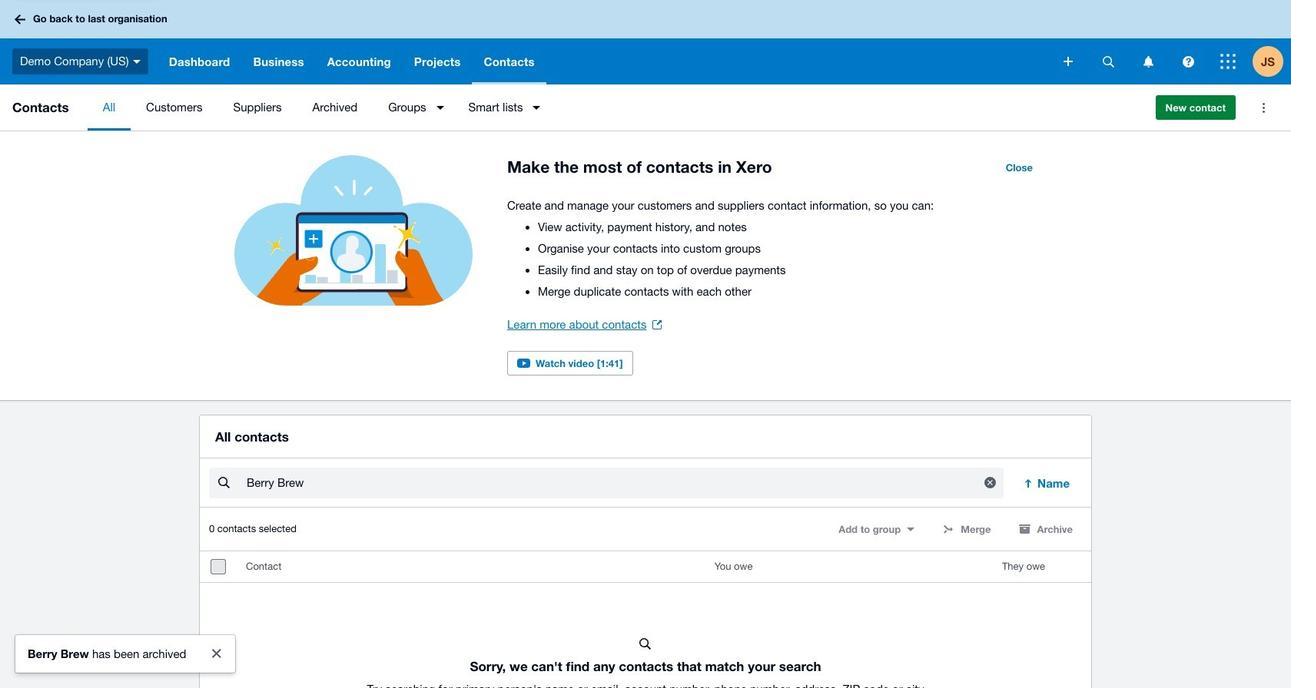 Task type: locate. For each thing, give the bounding box(es) containing it.
banner
[[0, 0, 1292, 85]]

svg image
[[1221, 54, 1236, 69], [1103, 56, 1114, 67], [1144, 56, 1154, 67], [133, 60, 140, 64]]

actions menu image
[[1248, 92, 1279, 123]]

menu
[[87, 85, 1144, 131]]

2 horizontal spatial svg image
[[1183, 56, 1194, 67]]

Search for a contact field
[[245, 469, 969, 498]]

svg image
[[15, 14, 25, 24], [1183, 56, 1194, 67], [1064, 57, 1073, 66]]

1 horizontal spatial svg image
[[1064, 57, 1073, 66]]

status
[[15, 636, 236, 673]]

contact list table element
[[200, 552, 1092, 689]]



Task type: describe. For each thing, give the bounding box(es) containing it.
0 horizontal spatial svg image
[[15, 14, 25, 24]]



Task type: vqa. For each thing, say whether or not it's contained in the screenshot.
status on the bottom left of the page
yes



